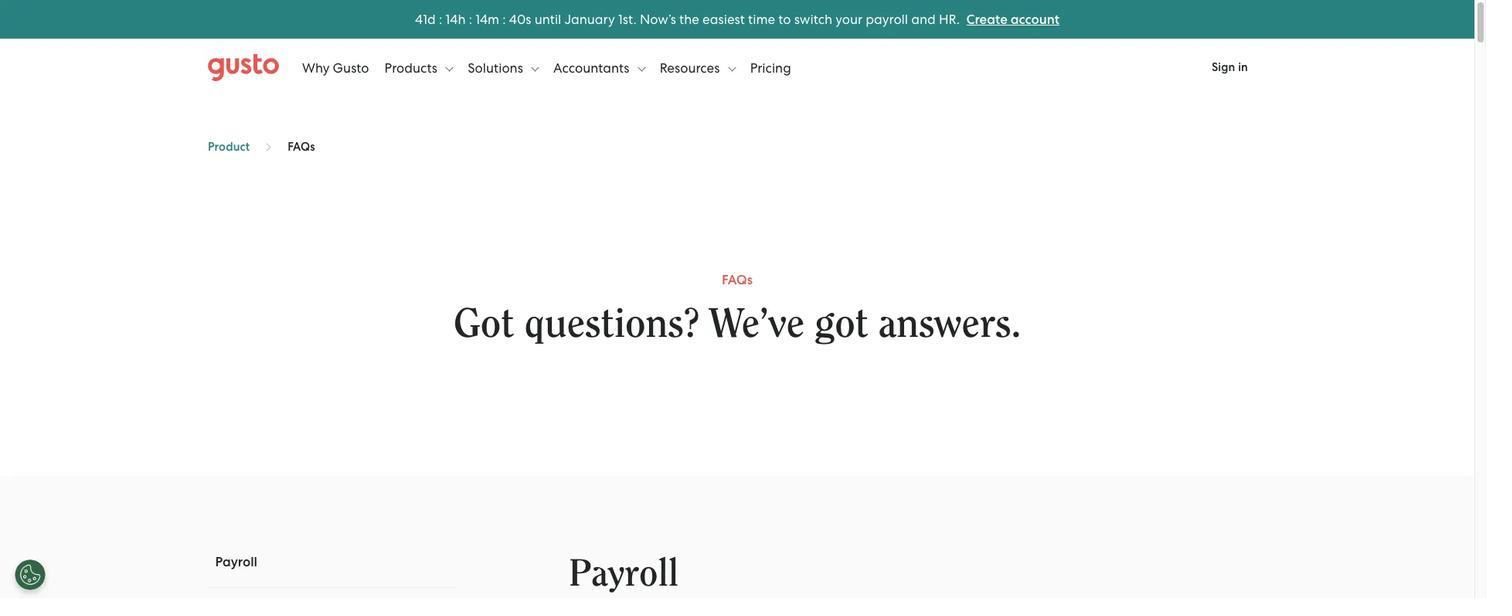 Task type: vqa. For each thing, say whether or not it's contained in the screenshot.
3rd : from right
no



Task type: describe. For each thing, give the bounding box(es) containing it.
3 4 from the left
[[480, 11, 488, 27]]

pricing
[[750, 60, 792, 75]]

4 1 d : 1 4 h : 1 4 m : 4 0 s until january 1st. now's the easiest time to switch your payroll and hr. create account
[[415, 11, 1060, 27]]

accountants button
[[554, 44, 646, 91]]

2 1 from the left
[[446, 11, 450, 27]]

hr.
[[939, 11, 960, 27]]

sign in
[[1212, 60, 1249, 74]]

solutions button
[[468, 44, 539, 91]]

to
[[779, 11, 791, 27]]

1 1 from the left
[[423, 11, 428, 27]]

1 horizontal spatial payroll
[[569, 555, 679, 593]]

until
[[535, 11, 562, 27]]

accountants
[[554, 60, 633, 75]]

s
[[526, 11, 532, 27]]

got questions? we've got answers. main content
[[0, 97, 1475, 598]]

create
[[967, 11, 1008, 27]]

4 4 from the left
[[509, 11, 517, 27]]

0 horizontal spatial payroll
[[216, 554, 258, 571]]

resources
[[660, 60, 723, 75]]

2 4 from the left
[[450, 11, 458, 27]]

account
[[1011, 11, 1060, 27]]

payroll
[[866, 11, 909, 27]]

sign
[[1212, 60, 1236, 74]]

products
[[385, 60, 441, 75]]

now's
[[640, 11, 676, 27]]

sign in link
[[1194, 50, 1267, 85]]

your
[[836, 11, 863, 27]]

1 horizontal spatial faqs
[[722, 272, 753, 288]]

products button
[[385, 44, 454, 91]]

why gusto
[[302, 60, 369, 75]]

h :
[[458, 11, 472, 27]]



Task type: locate. For each thing, give the bounding box(es) containing it.
gusto
[[333, 60, 369, 75]]

january
[[565, 11, 615, 27]]

the
[[680, 11, 700, 27]]

0 horizontal spatial faqs
[[288, 140, 315, 154]]

4 left s
[[509, 11, 517, 27]]

faqs up got questions? we've got answers.
[[722, 272, 753, 288]]

switch
[[795, 11, 833, 27]]

product
[[208, 140, 250, 154]]

and
[[912, 11, 936, 27]]

online payroll services, hr, and benefits | gusto image
[[208, 54, 279, 82]]

in
[[1239, 60, 1249, 74]]

1
[[423, 11, 428, 27], [446, 11, 450, 27], [476, 11, 480, 27]]

4
[[415, 11, 423, 27], [450, 11, 458, 27], [480, 11, 488, 27], [509, 11, 517, 27]]

we've
[[710, 304, 805, 345]]

1 right h :
[[476, 11, 480, 27]]

questions?
[[524, 304, 700, 345]]

4 right d :
[[450, 11, 458, 27]]

d :
[[428, 11, 442, 27]]

faqs
[[288, 140, 315, 154], [722, 272, 753, 288]]

main element
[[208, 44, 1267, 91]]

4 right h :
[[480, 11, 488, 27]]

2 horizontal spatial 1
[[476, 11, 480, 27]]

got
[[815, 304, 869, 345]]

easiest
[[703, 11, 745, 27]]

0 vertical spatial faqs
[[288, 140, 315, 154]]

1st.
[[619, 11, 637, 27]]

1 vertical spatial faqs
[[722, 272, 753, 288]]

faqs right product
[[288, 140, 315, 154]]

product link
[[208, 140, 250, 154]]

3 1 from the left
[[476, 11, 480, 27]]

pricing link
[[750, 44, 792, 91]]

0
[[517, 11, 526, 27]]

1 horizontal spatial 1
[[446, 11, 450, 27]]

resources button
[[660, 44, 736, 91]]

payroll link
[[216, 554, 258, 571]]

1 4 from the left
[[415, 11, 423, 27]]

got
[[454, 304, 514, 345]]

create account link
[[967, 11, 1060, 27]]

1 right d :
[[446, 11, 450, 27]]

answers.
[[879, 304, 1022, 345]]

0 horizontal spatial 1
[[423, 11, 428, 27]]

why gusto link
[[302, 44, 369, 91]]

got questions? we've got answers.
[[454, 304, 1022, 345]]

m :
[[488, 11, 506, 27]]

1 left h :
[[423, 11, 428, 27]]

time
[[748, 11, 776, 27]]

solutions
[[468, 60, 527, 75]]

why
[[302, 60, 330, 75]]

payroll
[[216, 554, 258, 571], [569, 555, 679, 593]]

4 left d :
[[415, 11, 423, 27]]



